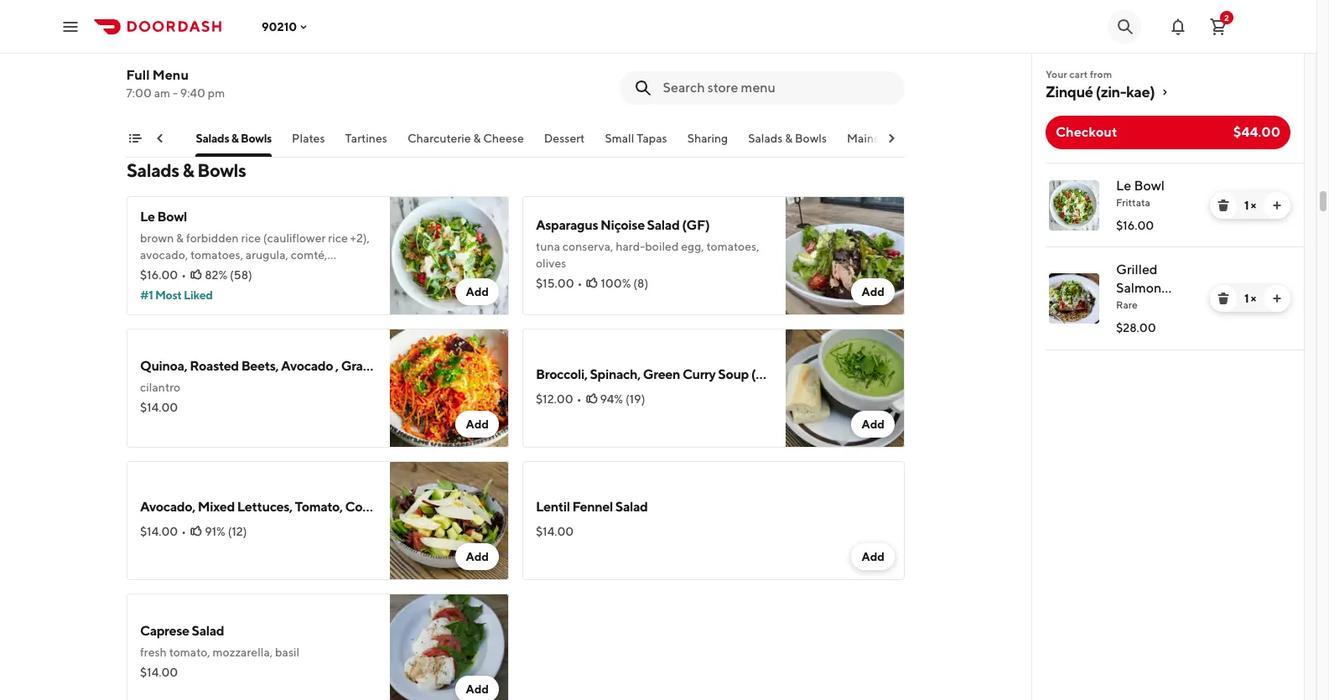 Task type: vqa. For each thing, say whether or not it's contained in the screenshot.
off within Get 20% Off (Up To $5) On Your First Order Of $15 Or More From This Store.
no



Task type: describe. For each thing, give the bounding box(es) containing it.
90210
[[262, 20, 297, 33]]

avocado,
[[140, 248, 188, 262]]

$14.00 inside caprese salad fresh tomato, mozzarella, basil $14.00
[[140, 666, 178, 679]]

$14.00 •
[[140, 525, 186, 538]]

spinach,
[[590, 366, 641, 382]]

salad inside the asparagus niçoise salad (gf) tuna conserva, hard-boiled egg, tomatoes, olives
[[647, 217, 680, 233]]

quinoa,
[[140, 358, 187, 374]]

(58)
[[230, 268, 252, 282]]

full menu 7:00 am - 9:40 pm
[[127, 67, 225, 100]]

bowls up forbidden at the left
[[197, 159, 246, 181]]

avocado,
[[140, 499, 195, 515]]

add button for asparagus niçoise salad (gf)
[[852, 278, 895, 305]]

$12.00 •
[[536, 392, 582, 406]]

add one to cart image
[[1270, 199, 1284, 212]]

arugula,
[[246, 248, 288, 262]]

brioche
[[320, 35, 362, 49]]

tartines
[[346, 132, 388, 145]]

94% (19)
[[600, 392, 645, 406]]

1 × for le bowl
[[1244, 199, 1256, 212]]

forbidden
[[186, 231, 239, 245]]

$16.00 •
[[140, 268, 186, 282]]

1 for grilled salmon plate (gf)
[[1244, 292, 1249, 305]]

mozzarella,
[[213, 646, 273, 659]]

1 horizontal spatial salads
[[196, 132, 230, 145]]

sandwiches
[[112, 132, 176, 145]]

90210 button
[[262, 20, 310, 33]]

$14.00 inside the quinoa, roasted beets, avocado , grated carrots salad cilantro $14.00
[[140, 401, 178, 414]]

remove item from cart image for grilled salmon plate (gf)
[[1217, 292, 1230, 305]]

1 for le bowl
[[1244, 199, 1249, 212]]

salads & bowls down pm
[[196, 132, 272, 145]]

soup
[[718, 366, 749, 382]]

cole
[[182, 35, 208, 49]]

bun
[[140, 52, 161, 65]]

salad right the fennel
[[615, 499, 648, 515]]

full
[[127, 67, 150, 83]]

$14.00 down avocado,
[[140, 525, 178, 538]]

tomato,
[[169, 646, 210, 659]]

chicken
[[275, 265, 317, 278]]

sharing button
[[688, 130, 728, 157]]

- inside full menu 7:00 am - 9:40 pm
[[173, 86, 178, 100]]

beets,
[[241, 358, 279, 374]]

pickles,
[[140, 35, 180, 49]]

plate
[[1116, 299, 1148, 314]]

add for le bowl
[[466, 285, 489, 299]]

add for quinoa, roasted beets, avocado , grated carrots salad
[[466, 418, 489, 431]]

sriracha inside le bowl brown & forbidden rice (cauliflower rice +2), avocado, tomatoes, arugula, comté, parmesan, sriracha mayo, chicken or frittata
[[197, 265, 239, 278]]

grilled salmon plate (gf) image
[[1049, 273, 1099, 324]]

$14.00 down lentil at the left of the page
[[536, 525, 574, 538]]

checkout
[[1056, 124, 1117, 140]]

& up forbidden at the left
[[182, 159, 194, 181]]

pm
[[208, 86, 225, 100]]

hard-
[[616, 240, 645, 253]]

9:40
[[181, 86, 206, 100]]

94%
[[600, 392, 623, 406]]

le bowl brown & forbidden rice (cauliflower rice +2), avocado, tomatoes, arugula, comté, parmesan, sriracha mayo, chicken or frittata
[[140, 209, 370, 278]]

bowls left 'plates'
[[241, 132, 272, 145]]

1 horizontal spatial le bowl image
[[1049, 180, 1099, 231]]

0 horizontal spatial le bowl image
[[390, 196, 509, 315]]

add one to cart image
[[1270, 292, 1284, 305]]

dessert
[[544, 132, 585, 145]]

$15.00 •
[[536, 277, 582, 290]]

× for grilled salmon plate (gf)
[[1251, 292, 1256, 305]]

mayo
[[282, 35, 311, 49]]

cart
[[1069, 68, 1088, 81]]

scroll menu navigation right image
[[885, 132, 898, 145]]

remove item from cart image for le bowl
[[1217, 199, 1230, 212]]

zinqué (zin-kae) link
[[1046, 82, 1291, 102]]

or
[[319, 265, 330, 278]]

mixed
[[198, 499, 235, 515]]

grated
[[341, 358, 383, 374]]

100%
[[601, 277, 631, 290]]

curry
[[683, 366, 716, 382]]

82% (58)
[[205, 268, 252, 282]]

add for asparagus niçoise salad (gf)
[[862, 285, 885, 299]]

comté,
[[291, 248, 327, 262]]

1 horizontal spatial (gf)
[[751, 366, 779, 382]]

asparagus niçoise salad (gf) image
[[786, 196, 905, 315]]

+2),
[[350, 231, 370, 245]]

quinoa, roasted beets, avocado , grated carrots salad image
[[390, 329, 509, 448]]

(zin-
[[1096, 83, 1126, 101]]

roasted
[[190, 358, 239, 374]]

small tapas button
[[605, 130, 668, 157]]

• for $15.00 •
[[577, 277, 582, 290]]

$15.00
[[536, 277, 574, 290]]

le bowl frittata
[[1116, 178, 1165, 209]]

salad inside caprese salad fresh tomato, mozzarella, basil $14.00
[[192, 623, 224, 639]]

& inside le bowl brown & forbidden rice (cauliflower rice +2), avocado, tomatoes, arugula, comté, parmesan, sriracha mayo, chicken or frittata
[[176, 231, 184, 245]]

- inside "fried chicken sandwich pickles, cole slaw, sriracha mayo - brioche bun $16.00"
[[313, 35, 318, 49]]

fried chicken sandwich pickles, cole slaw, sriracha mayo - brioche bun $16.00
[[140, 13, 362, 86]]

& left 'plates'
[[232, 132, 239, 145]]

carrots
[[385, 358, 429, 374]]

• for $14.00 •
[[181, 525, 186, 538]]

niçoise
[[600, 217, 645, 233]]

add for broccoli, spinach, green curry soup (gf)
[[862, 418, 885, 431]]

tapas
[[637, 132, 668, 145]]

caprese salad fresh tomato, mozzarella, basil $14.00
[[140, 623, 299, 679]]

frittata
[[333, 265, 370, 278]]

broccoli,
[[536, 366, 588, 382]]

caprese salad image
[[390, 594, 509, 700]]

lentil
[[536, 499, 570, 515]]

tomato,
[[295, 499, 343, 515]]



Task type: locate. For each thing, give the bounding box(es) containing it.
show menu categories image
[[128, 132, 142, 145]]

$16.00 down frittata
[[1116, 219, 1154, 232]]

rice
[[241, 231, 261, 245], [328, 231, 348, 245]]

frittata
[[1116, 196, 1150, 209]]

0 vertical spatial bowl
[[1134, 178, 1165, 194]]

Item Search search field
[[663, 79, 891, 97]]

$16.00
[[140, 72, 178, 86], [1116, 219, 1154, 232], [140, 268, 178, 282]]

remove item from cart image left add one to cart image
[[1217, 292, 1230, 305]]

sriracha
[[238, 35, 279, 49], [197, 265, 239, 278]]

1 × left add one to cart icon
[[1244, 199, 1256, 212]]

1 remove item from cart image from the top
[[1217, 199, 1230, 212]]

your cart from
[[1046, 68, 1112, 81]]

list containing le bowl
[[1032, 163, 1304, 351]]

$16.00 for $16.00 •
[[140, 268, 178, 282]]

sriracha down sandwich
[[238, 35, 279, 49]]

2 horizontal spatial (gf)
[[1151, 299, 1179, 314]]

salads & bowls down the scroll menu navigation left image
[[127, 159, 246, 181]]

charcuterie & cheese button
[[408, 130, 524, 157]]

$14.00
[[140, 401, 178, 414], [140, 525, 178, 538], [536, 525, 574, 538], [140, 666, 178, 679]]

1
[[1244, 199, 1249, 212], [1244, 292, 1249, 305]]

(gf) right soup
[[751, 366, 779, 382]]

salad
[[647, 217, 680, 233], [432, 358, 464, 374], [388, 499, 421, 515], [615, 499, 648, 515], [192, 623, 224, 639]]

charcuterie & cheese
[[408, 132, 524, 145]]

le bowl image
[[1049, 180, 1099, 231], [390, 196, 509, 315]]

2 1 × from the top
[[1244, 292, 1256, 305]]

asparagus
[[536, 217, 598, 233]]

$16.00 up am
[[140, 72, 178, 86]]

le inside le bowl frittata
[[1116, 178, 1131, 194]]

salad inside the quinoa, roasted beets, avocado , grated carrots salad cilantro $14.00
[[432, 358, 464, 374]]

open menu image
[[60, 16, 81, 36]]

(gf) inside the asparagus niçoise salad (gf) tuna conserva, hard-boiled egg, tomatoes, olives
[[682, 217, 710, 233]]

salads down item search search field
[[749, 132, 783, 145]]

conserva,
[[563, 240, 613, 253]]

salad up boiled
[[647, 217, 680, 233]]

plates button
[[292, 130, 325, 157]]

salads & bowls
[[196, 132, 272, 145], [749, 132, 827, 145], [127, 159, 246, 181]]

charcuterie
[[408, 132, 471, 145]]

bowl inside le bowl brown & forbidden rice (cauliflower rice +2), avocado, tomatoes, arugula, comté, parmesan, sriracha mayo, chicken or frittata
[[157, 209, 187, 225]]

zinqué
[[1046, 83, 1093, 101]]

0 vertical spatial sriracha
[[238, 35, 279, 49]]

1 horizontal spatial le
[[1116, 178, 1131, 194]]

most
[[155, 288, 182, 302]]

1 horizontal spatial rice
[[328, 231, 348, 245]]

bowl up frittata
[[1134, 178, 1165, 194]]

salads & bowls button
[[749, 130, 827, 157]]

caprese
[[140, 623, 189, 639]]

lentil fennel salad
[[536, 499, 648, 515]]

2
[[1224, 12, 1229, 22]]

1 horizontal spatial -
[[313, 35, 318, 49]]

0 vertical spatial -
[[313, 35, 318, 49]]

dessert button
[[544, 130, 585, 157]]

- right mayo
[[313, 35, 318, 49]]

avocado
[[281, 358, 333, 374]]

0 vertical spatial $16.00
[[140, 72, 178, 86]]

menu
[[153, 67, 189, 83]]

(19)
[[626, 392, 645, 406]]

2 items, open order cart image
[[1208, 16, 1229, 36]]

#1 most liked
[[140, 288, 213, 302]]

(gf) for plate
[[1151, 299, 1179, 314]]

plates
[[292, 132, 325, 145]]

• right $12.00 in the bottom of the page
[[577, 392, 582, 406]]

bowl up the 'brown'
[[157, 209, 187, 225]]

add button for caprese salad
[[456, 676, 499, 700]]

mains button
[[847, 130, 879, 157]]

2 horizontal spatial salads
[[749, 132, 783, 145]]

1 vertical spatial 1 ×
[[1244, 292, 1256, 305]]

0 horizontal spatial salads
[[127, 159, 179, 181]]

add button for quinoa, roasted beets, avocado , grated carrots salad
[[456, 411, 499, 438]]

asparagus niçoise salad (gf) tuna conserva, hard-boiled egg, tomatoes, olives
[[536, 217, 759, 270]]

tomatoes, inside the asparagus niçoise salad (gf) tuna conserva, hard-boiled egg, tomatoes, olives
[[707, 240, 759, 253]]

lettuces,
[[237, 499, 293, 515]]

1 × left add one to cart image
[[1244, 292, 1256, 305]]

salads down pm
[[196, 132, 230, 145]]

(v,
[[423, 499, 439, 515]]

• right '$15.00' on the left
[[577, 277, 582, 290]]

your
[[1046, 68, 1067, 81]]

remove item from cart image left add one to cart icon
[[1217, 199, 1230, 212]]

sriracha up liked
[[197, 265, 239, 278]]

0 vertical spatial le
[[1116, 178, 1131, 194]]

$16.00 inside list
[[1116, 219, 1154, 232]]

2 button
[[1202, 10, 1235, 43]]

salads & bowls down item search search field
[[749, 132, 827, 145]]

• for $12.00 •
[[577, 392, 582, 406]]

(12)
[[228, 525, 247, 538]]

× for le bowl
[[1251, 199, 1256, 212]]

chicken
[[174, 13, 223, 29]]

1 vertical spatial (gf)
[[1151, 299, 1179, 314]]

× left add one to cart image
[[1251, 292, 1256, 305]]

add button for broccoli, spinach, green curry soup (gf)
[[852, 411, 895, 438]]

rice left the +2),
[[328, 231, 348, 245]]

add button
[[456, 278, 499, 305], [852, 278, 895, 305], [456, 411, 499, 438], [852, 411, 895, 438], [456, 543, 499, 570], [852, 543, 895, 570], [456, 676, 499, 700]]

(gf) down salmon
[[1151, 299, 1179, 314]]

salad up "tomato,"
[[192, 623, 224, 639]]

•
[[181, 268, 186, 282], [577, 277, 582, 290], [577, 392, 582, 406], [181, 525, 186, 538]]

bowls
[[241, 132, 272, 145], [795, 132, 827, 145], [197, 159, 246, 181]]

le
[[1116, 178, 1131, 194], [140, 209, 155, 225]]

parmesan,
[[140, 265, 195, 278]]

grilled
[[1116, 262, 1158, 278]]

1 vertical spatial bowl
[[157, 209, 187, 225]]

$16.00 down avocado,
[[140, 268, 178, 282]]

quinoa, roasted beets, avocado , grated carrots salad cilantro $14.00
[[140, 358, 464, 414]]

(gf) inside grilled salmon plate (gf)
[[1151, 299, 1179, 314]]

small tapas
[[605, 132, 668, 145]]

1 horizontal spatial tomatoes,
[[707, 240, 759, 253]]

2 × from the top
[[1251, 292, 1256, 305]]

0 horizontal spatial (gf)
[[682, 217, 710, 233]]

1 × for grilled salmon plate (gf)
[[1244, 292, 1256, 305]]

add for avocado, mixed lettuces, tomato, comté salad (v, gf)
[[466, 550, 489, 564]]

gf)
[[442, 499, 465, 515]]

bowls inside button
[[795, 132, 827, 145]]

$16.00 inside "fried chicken sandwich pickles, cole slaw, sriracha mayo - brioche bun $16.00"
[[140, 72, 178, 86]]

& left cheese
[[474, 132, 481, 145]]

91% (12)
[[205, 525, 247, 538]]

fresh
[[140, 646, 167, 659]]

1 vertical spatial $16.00
[[1116, 219, 1154, 232]]

2 1 from the top
[[1244, 292, 1249, 305]]

tomatoes, inside le bowl brown & forbidden rice (cauliflower rice +2), avocado, tomatoes, arugula, comté, parmesan, sriracha mayo, chicken or frittata
[[190, 248, 243, 262]]

add
[[466, 285, 489, 299], [862, 285, 885, 299], [466, 418, 489, 431], [862, 418, 885, 431], [466, 550, 489, 564], [862, 550, 885, 564], [466, 683, 489, 696]]

& down item search search field
[[786, 132, 793, 145]]

sandwiches button
[[112, 130, 176, 157]]

fried
[[140, 13, 171, 29]]

small
[[605, 132, 635, 145]]

fennel
[[572, 499, 613, 515]]

bowl for le bowl frittata
[[1134, 178, 1165, 194]]

from
[[1090, 68, 1112, 81]]

0 vertical spatial (gf)
[[682, 217, 710, 233]]

$14.00 down "fresh"
[[140, 666, 178, 679]]

broccoli, spinach, green curry soup (gf) image
[[786, 329, 905, 448]]

avocado, mixed lettuces, tomato, comté salad (v, gf)
[[140, 499, 465, 515]]

salads
[[196, 132, 230, 145], [749, 132, 783, 145], [127, 159, 179, 181]]

7:00
[[127, 86, 152, 100]]

(gf)
[[682, 217, 710, 233], [1151, 299, 1179, 314], [751, 366, 779, 382]]

brown
[[140, 231, 174, 245]]

remove item from cart image
[[1217, 199, 1230, 212], [1217, 292, 1230, 305]]

salad left (v, at the left bottom of page
[[388, 499, 421, 515]]

bowl for le bowl brown & forbidden rice (cauliflower rice +2), avocado, tomatoes, arugula, comté, parmesan, sriracha mayo, chicken or frittata
[[157, 209, 187, 225]]

salad right carrots at the bottom of page
[[432, 358, 464, 374]]

× left add one to cart icon
[[1251, 199, 1256, 212]]

cheese
[[484, 132, 524, 145]]

$14.00 down cilantro
[[140, 401, 178, 414]]

- right am
[[173, 86, 178, 100]]

le up the 'brown'
[[140, 209, 155, 225]]

(8)
[[633, 277, 648, 290]]

fried chicken sandwich image
[[390, 0, 509, 111]]

rice up arugula,
[[241, 231, 261, 245]]

(gf) up egg,
[[682, 217, 710, 233]]

am
[[155, 86, 171, 100]]

1 vertical spatial remove item from cart image
[[1217, 292, 1230, 305]]

1 1 from the top
[[1244, 199, 1249, 212]]

add button for avocado, mixed lettuces, tomato, comté salad (v, gf)
[[456, 543, 499, 570]]

notification bell image
[[1168, 16, 1188, 36]]

add button for le bowl
[[456, 278, 499, 305]]

2 vertical spatial $16.00
[[140, 268, 178, 282]]

scroll menu navigation left image
[[153, 132, 167, 145]]

$44.00
[[1233, 124, 1281, 140]]

,
[[336, 358, 339, 374]]

1 1 × from the top
[[1244, 199, 1256, 212]]

1 vertical spatial 1
[[1244, 292, 1249, 305]]

0 horizontal spatial bowl
[[157, 209, 187, 225]]

1 left add one to cart icon
[[1244, 199, 1249, 212]]

• down avocado,
[[181, 525, 186, 538]]

mains
[[847, 132, 879, 145]]

cilantro
[[140, 381, 180, 394]]

0 horizontal spatial tomatoes,
[[190, 248, 243, 262]]

tomatoes, right egg,
[[707, 240, 759, 253]]

0 vertical spatial ×
[[1251, 199, 1256, 212]]

le for le bowl frittata
[[1116, 178, 1131, 194]]

sandwich
[[225, 13, 283, 29]]

le up frittata
[[1116, 178, 1131, 194]]

add for caprese salad
[[466, 683, 489, 696]]

sharing
[[688, 132, 728, 145]]

$28.00
[[1116, 321, 1156, 335]]

salads inside salads & bowls button
[[749, 132, 783, 145]]

0 horizontal spatial rice
[[241, 231, 261, 245]]

mayo,
[[241, 265, 273, 278]]

1 horizontal spatial bowl
[[1134, 178, 1165, 194]]

avocado, mixed lettuces, tomato, comté salad (v, gf) image
[[390, 461, 509, 580]]

sriracha inside "fried chicken sandwich pickles, cole slaw, sriracha mayo - brioche bun $16.00"
[[238, 35, 279, 49]]

• up #1 most liked
[[181, 268, 186, 282]]

2 remove item from cart image from the top
[[1217, 292, 1230, 305]]

1 vertical spatial -
[[173, 86, 178, 100]]

tomatoes, down forbidden at the left
[[190, 248, 243, 262]]

salads down sandwiches button
[[127, 159, 179, 181]]

2 rice from the left
[[328, 231, 348, 245]]

tartines button
[[346, 130, 388, 157]]

tuna
[[536, 240, 560, 253]]

& right the 'brown'
[[176, 231, 184, 245]]

1 vertical spatial ×
[[1251, 292, 1256, 305]]

1 rice from the left
[[241, 231, 261, 245]]

le for le bowl brown & forbidden rice (cauliflower rice +2), avocado, tomatoes, arugula, comté, parmesan, sriracha mayo, chicken or frittata
[[140, 209, 155, 225]]

list
[[1032, 163, 1304, 351]]

liked
[[184, 288, 213, 302]]

0 vertical spatial 1 ×
[[1244, 199, 1256, 212]]

le inside le bowl brown & forbidden rice (cauliflower rice +2), avocado, tomatoes, arugula, comté, parmesan, sriracha mayo, chicken or frittata
[[140, 209, 155, 225]]

0 vertical spatial remove item from cart image
[[1217, 199, 1230, 212]]

91%
[[205, 525, 226, 538]]

0 vertical spatial 1
[[1244, 199, 1249, 212]]

1 × from the top
[[1251, 199, 1256, 212]]

1 vertical spatial sriracha
[[197, 265, 239, 278]]

(gf) for salad
[[682, 217, 710, 233]]

0 horizontal spatial le
[[140, 209, 155, 225]]

bowls left mains
[[795, 132, 827, 145]]

1 vertical spatial le
[[140, 209, 155, 225]]

• for $16.00 •
[[181, 268, 186, 282]]

2 vertical spatial (gf)
[[751, 366, 779, 382]]

bowl inside le bowl frittata
[[1134, 178, 1165, 194]]

1 left add one to cart image
[[1244, 292, 1249, 305]]

(cauliflower
[[263, 231, 326, 245]]

0 horizontal spatial -
[[173, 86, 178, 100]]

100% (8)
[[601, 277, 648, 290]]

$16.00 for $16.00
[[1116, 219, 1154, 232]]

82%
[[205, 268, 227, 282]]



